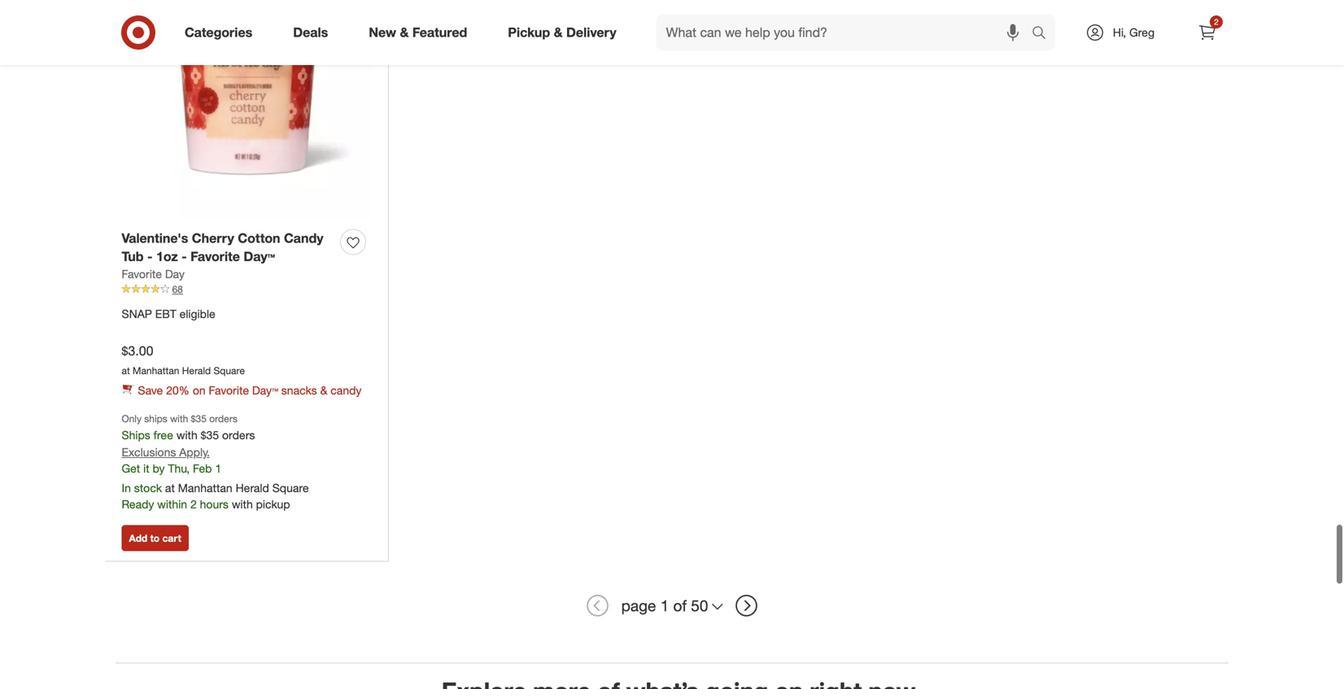 Task type: describe. For each thing, give the bounding box(es) containing it.
2 - from the left
[[182, 249, 187, 265]]

1 vertical spatial with
[[176, 428, 198, 442]]

0 horizontal spatial &
[[320, 383, 327, 397]]

1 horizontal spatial 2
[[1214, 17, 1219, 27]]

manhattan inside only ships with $35 orders ships free with $35 orders exclusions apply. get it by thu, feb 1 in stock at  manhattan herald square ready within 2 hours with pickup
[[178, 481, 232, 495]]

day
[[165, 267, 185, 281]]

by
[[153, 461, 165, 475]]

hi, greg
[[1113, 25, 1155, 39]]

square inside $3.00 at manhattan herald square
[[214, 365, 245, 377]]

pickup
[[256, 497, 290, 511]]

page
[[621, 596, 656, 615]]

1 inside dropdown button
[[661, 596, 669, 615]]

delivery
[[566, 24, 617, 40]]

at inside only ships with $35 orders ships free with $35 orders exclusions apply. get it by thu, feb 1 in stock at  manhattan herald square ready within 2 hours with pickup
[[165, 481, 175, 495]]

1 vertical spatial $35
[[201, 428, 219, 442]]

valentine's
[[122, 230, 188, 246]]

get
[[122, 461, 140, 475]]

to
[[150, 532, 160, 544]]

square inside only ships with $35 orders ships free with $35 orders exclusions apply. get it by thu, feb 1 in stock at  manhattan herald square ready within 2 hours with pickup
[[272, 481, 309, 495]]

2 inside only ships with $35 orders ships free with $35 orders exclusions apply. get it by thu, feb 1 in stock at  manhattan herald square ready within 2 hours with pickup
[[190, 497, 197, 511]]

new
[[369, 24, 396, 40]]

candy
[[284, 230, 324, 246]]

save
[[138, 383, 163, 397]]

0 vertical spatial orders
[[209, 412, 237, 425]]

$3.00
[[122, 343, 153, 359]]

page 1 of 50
[[621, 596, 708, 615]]

$3.00 at manhattan herald square
[[122, 343, 245, 377]]

free
[[154, 428, 173, 442]]

it
[[143, 461, 149, 475]]

20%
[[166, 383, 190, 397]]

68 link
[[122, 282, 372, 297]]

snacks
[[281, 383, 317, 397]]

exclusions
[[122, 445, 176, 459]]

in
[[122, 481, 131, 495]]

favorite day link
[[122, 266, 185, 282]]

new & featured
[[369, 24, 467, 40]]

cart
[[162, 532, 181, 544]]

categories link
[[171, 15, 273, 50]]

hours
[[200, 497, 229, 511]]

What can we help you find? suggestions appear below search field
[[656, 15, 1036, 50]]

snap ebt eligible
[[122, 307, 215, 321]]

tub
[[122, 249, 144, 265]]

pickup
[[508, 24, 550, 40]]

only ships with $35 orders ships free with $35 orders exclusions apply. get it by thu, feb 1 in stock at  manhattan herald square ready within 2 hours with pickup
[[122, 412, 309, 511]]

ships
[[122, 428, 150, 442]]

ships
[[144, 412, 167, 425]]

deals
[[293, 24, 328, 40]]

1oz
[[156, 249, 178, 265]]

exclusions apply. button
[[122, 444, 210, 460]]

hi,
[[1113, 25, 1126, 39]]

cotton
[[238, 230, 280, 246]]



Task type: locate. For each thing, give the bounding box(es) containing it.
0 vertical spatial at
[[122, 365, 130, 377]]

2 vertical spatial with
[[232, 497, 253, 511]]

& right pickup at the top of the page
[[554, 24, 563, 40]]

square up pickup
[[272, 481, 309, 495]]

50
[[691, 596, 708, 615]]

0 horizontal spatial herald
[[182, 365, 211, 377]]

herald up on
[[182, 365, 211, 377]]

add
[[129, 532, 148, 544]]

1 vertical spatial herald
[[236, 481, 269, 495]]

at down $3.00
[[122, 365, 130, 377]]

day™
[[244, 249, 275, 265], [252, 383, 278, 397]]

square up save 20% on favorite day™ snacks & candy
[[214, 365, 245, 377]]

1 vertical spatial day™
[[252, 383, 278, 397]]

pickup & delivery
[[508, 24, 617, 40]]

manhattan
[[133, 365, 179, 377], [178, 481, 232, 495]]

1 left the of
[[661, 596, 669, 615]]

- left 1oz
[[147, 249, 153, 265]]

valentine's cherry cotton candy tub - 1oz - favorite day™
[[122, 230, 324, 265]]

0 vertical spatial favorite
[[190, 249, 240, 265]]

1 - from the left
[[147, 249, 153, 265]]

thu,
[[168, 461, 190, 475]]

candy
[[331, 383, 362, 397]]

favorite down "cherry"
[[190, 249, 240, 265]]

herald inside $3.00 at manhattan herald square
[[182, 365, 211, 377]]

1 horizontal spatial herald
[[236, 481, 269, 495]]

$35 up apply.
[[201, 428, 219, 442]]

only
[[122, 412, 142, 425]]

page 1 of 50 button
[[614, 588, 730, 624]]

new & featured link
[[355, 15, 488, 50]]

1 horizontal spatial &
[[400, 24, 409, 40]]

&
[[400, 24, 409, 40], [554, 24, 563, 40], [320, 383, 327, 397]]

search
[[1025, 26, 1064, 42]]

0 horizontal spatial square
[[214, 365, 245, 377]]

orders
[[209, 412, 237, 425], [222, 428, 255, 442]]

1 vertical spatial at
[[165, 481, 175, 495]]

ready
[[122, 497, 154, 511]]

favorite day
[[122, 267, 185, 281]]

0 vertical spatial $35
[[191, 412, 207, 425]]

manhattan up hours
[[178, 481, 232, 495]]

2 vertical spatial favorite
[[209, 383, 249, 397]]

0 horizontal spatial 2
[[190, 497, 197, 511]]

favorite right on
[[209, 383, 249, 397]]

0 horizontal spatial -
[[147, 249, 153, 265]]

& left candy
[[320, 383, 327, 397]]

-
[[147, 249, 153, 265], [182, 249, 187, 265]]

0 vertical spatial herald
[[182, 365, 211, 377]]

save 20% on favorite day™ snacks & candy
[[138, 383, 362, 397]]

0 vertical spatial square
[[214, 365, 245, 377]]

0 vertical spatial 1
[[215, 461, 221, 475]]

deals link
[[279, 15, 348, 50]]

within
[[157, 497, 187, 511]]

1 right feb
[[215, 461, 221, 475]]

1 inside only ships with $35 orders ships free with $35 orders exclusions apply. get it by thu, feb 1 in stock at  manhattan herald square ready within 2 hours with pickup
[[215, 461, 221, 475]]

day™ inside valentine's cherry cotton candy tub - 1oz - favorite day™
[[244, 249, 275, 265]]

herald up pickup
[[236, 481, 269, 495]]

at up the within
[[165, 481, 175, 495]]

$35 down on
[[191, 412, 207, 425]]

day™ down cotton
[[244, 249, 275, 265]]

2 horizontal spatial &
[[554, 24, 563, 40]]

2 left hours
[[190, 497, 197, 511]]

categories
[[185, 24, 252, 40]]

2 right greg
[[1214, 17, 1219, 27]]

1 vertical spatial 1
[[661, 596, 669, 615]]

ebt
[[155, 307, 176, 321]]

herald inside only ships with $35 orders ships free with $35 orders exclusions apply. get it by thu, feb 1 in stock at  manhattan herald square ready within 2 hours with pickup
[[236, 481, 269, 495]]

& for new
[[400, 24, 409, 40]]

search button
[[1025, 15, 1064, 54]]

featured
[[412, 24, 467, 40]]

manhattan inside $3.00 at manhattan herald square
[[133, 365, 179, 377]]

with
[[170, 412, 188, 425], [176, 428, 198, 442], [232, 497, 253, 511]]

0 horizontal spatial 1
[[215, 461, 221, 475]]

1 vertical spatial favorite
[[122, 267, 162, 281]]

with right hours
[[232, 497, 253, 511]]

2
[[1214, 17, 1219, 27], [190, 497, 197, 511]]

1 horizontal spatial square
[[272, 481, 309, 495]]

with up apply.
[[176, 428, 198, 442]]

day™ left snacks
[[252, 383, 278, 397]]

add to cart
[[129, 532, 181, 544]]

square
[[214, 365, 245, 377], [272, 481, 309, 495]]

eligible
[[180, 307, 215, 321]]

0 vertical spatial manhattan
[[133, 365, 179, 377]]

manhattan up save at the left of page
[[133, 365, 179, 377]]

add to cart button
[[122, 525, 189, 551]]

1 vertical spatial manhattan
[[178, 481, 232, 495]]

greg
[[1130, 25, 1155, 39]]

valentine's cherry cotton candy tub - 1oz - favorite day™ image
[[122, 0, 372, 220], [122, 0, 372, 220]]

1
[[215, 461, 221, 475], [661, 596, 669, 615]]

0 vertical spatial 2
[[1214, 17, 1219, 27]]

0 vertical spatial with
[[170, 412, 188, 425]]

pickup & delivery link
[[494, 15, 637, 50]]

0 horizontal spatial at
[[122, 365, 130, 377]]

1 vertical spatial orders
[[222, 428, 255, 442]]

cherry
[[192, 230, 234, 246]]

$35
[[191, 412, 207, 425], [201, 428, 219, 442]]

valentine's cherry cotton candy tub - 1oz - favorite day™ link
[[122, 229, 334, 266]]

herald
[[182, 365, 211, 377], [236, 481, 269, 495]]

1 horizontal spatial at
[[165, 481, 175, 495]]

& for pickup
[[554, 24, 563, 40]]

feb
[[193, 461, 212, 475]]

68
[[172, 283, 183, 295]]

snap
[[122, 307, 152, 321]]

1 horizontal spatial -
[[182, 249, 187, 265]]

of
[[673, 596, 687, 615]]

favorite
[[190, 249, 240, 265], [122, 267, 162, 281], [209, 383, 249, 397]]

1 horizontal spatial 1
[[661, 596, 669, 615]]

favorite down tub
[[122, 267, 162, 281]]

0 vertical spatial day™
[[244, 249, 275, 265]]

with up free
[[170, 412, 188, 425]]

& right "new"
[[400, 24, 409, 40]]

1 vertical spatial 2
[[190, 497, 197, 511]]

apply.
[[179, 445, 210, 459]]

favorite inside valentine's cherry cotton candy tub - 1oz - favorite day™
[[190, 249, 240, 265]]

at inside $3.00 at manhattan herald square
[[122, 365, 130, 377]]

1 vertical spatial square
[[272, 481, 309, 495]]

- right 1oz
[[182, 249, 187, 265]]

at
[[122, 365, 130, 377], [165, 481, 175, 495]]

stock
[[134, 481, 162, 495]]

2 link
[[1190, 15, 1226, 50]]

on
[[193, 383, 206, 397]]



Task type: vqa. For each thing, say whether or not it's contained in the screenshot.
Click To Chat
no



